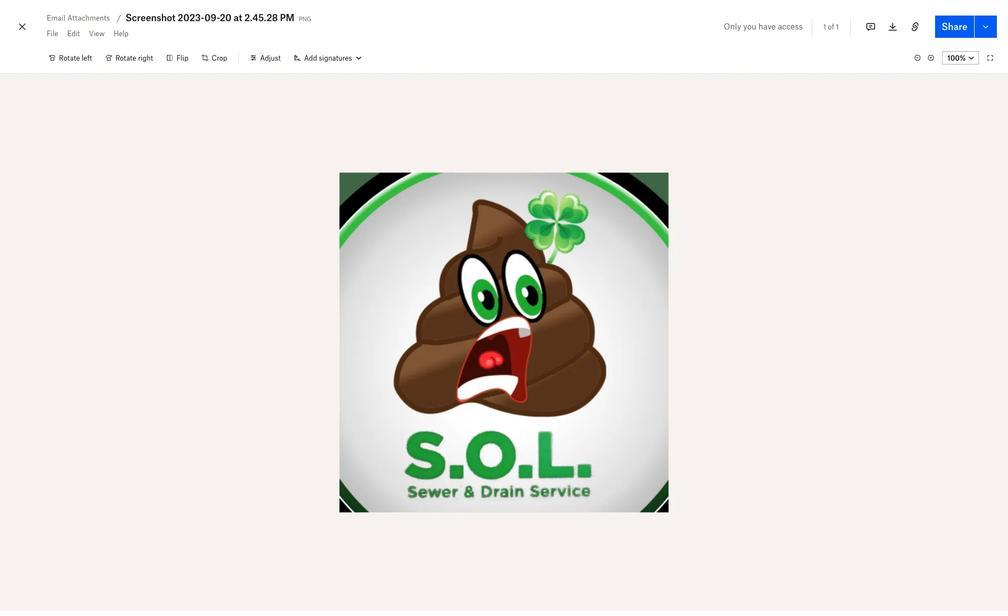 Task type: vqa. For each thing, say whether or not it's contained in the screenshot.
file dropdown button
yes



Task type: describe. For each thing, give the bounding box(es) containing it.
/
[[117, 13, 121, 23]]

flip button
[[160, 49, 195, 67]]

crop button
[[195, 49, 234, 67]]

view button
[[84, 24, 109, 42]]

view
[[89, 29, 105, 38]]

09-
[[205, 12, 220, 23]]

1 1 from the left
[[824, 23, 827, 31]]

2023-
[[178, 12, 205, 23]]

rotate right
[[115, 54, 153, 62]]

add signatures
[[304, 54, 352, 62]]

file button
[[42, 24, 63, 42]]

file
[[47, 29, 58, 38]]

email
[[47, 14, 66, 22]]

add
[[304, 54, 317, 62]]

only you have access
[[724, 21, 803, 31]]

help button
[[109, 24, 133, 42]]

only
[[724, 21, 741, 31]]

you
[[744, 21, 757, 31]]

rotate right button
[[99, 49, 160, 67]]

at
[[234, 12, 242, 23]]

email attachments button
[[42, 11, 115, 24]]

rotate left
[[59, 54, 92, 62]]

1 of 1
[[824, 23, 839, 31]]

share
[[942, 21, 968, 32]]

flip
[[177, 54, 188, 62]]

100% button
[[942, 51, 980, 65]]

access
[[778, 21, 803, 31]]



Task type: locate. For each thing, give the bounding box(es) containing it.
2 rotate from the left
[[115, 54, 136, 62]]

signatures
[[319, 54, 352, 62]]

help
[[114, 29, 129, 38]]

1 rotate from the left
[[59, 54, 80, 62]]

email attachments
[[47, 14, 110, 22]]

1 left of
[[824, 23, 827, 31]]

100%
[[948, 54, 966, 62]]

pm
[[280, 12, 295, 23]]

rotate for rotate right
[[115, 54, 136, 62]]

rotate left left
[[59, 54, 80, 62]]

2 1 from the left
[[836, 23, 839, 31]]

screenshot
[[126, 12, 176, 23]]

adjust button
[[243, 49, 287, 67]]

add signatures button
[[287, 49, 368, 67]]

rotate
[[59, 54, 80, 62], [115, 54, 136, 62]]

1
[[824, 23, 827, 31], [836, 23, 839, 31]]

alert
[[749, 327, 995, 611]]

right
[[138, 54, 153, 62]]

0 horizontal spatial 1
[[824, 23, 827, 31]]

0 horizontal spatial rotate
[[59, 54, 80, 62]]

attachments
[[67, 14, 110, 22]]

close image
[[16, 18, 29, 36]]

crop
[[212, 54, 227, 62]]

have
[[759, 21, 776, 31]]

edit
[[67, 29, 80, 38]]

1 right of
[[836, 23, 839, 31]]

2.45.28
[[245, 12, 278, 23]]

of
[[828, 23, 835, 31]]

rotate for rotate left
[[59, 54, 80, 62]]

1 horizontal spatial 1
[[836, 23, 839, 31]]

1 horizontal spatial rotate
[[115, 54, 136, 62]]

png
[[299, 13, 312, 23]]

20
[[220, 12, 232, 23]]

/ screenshot 2023-09-20 at 2.45.28 pm png
[[117, 12, 312, 23]]

edit button
[[63, 24, 84, 42]]

adjust
[[260, 54, 281, 62]]

rotate left 'right'
[[115, 54, 136, 62]]

share button
[[935, 16, 975, 38]]

left
[[82, 54, 92, 62]]

rotate left button
[[42, 49, 99, 67]]



